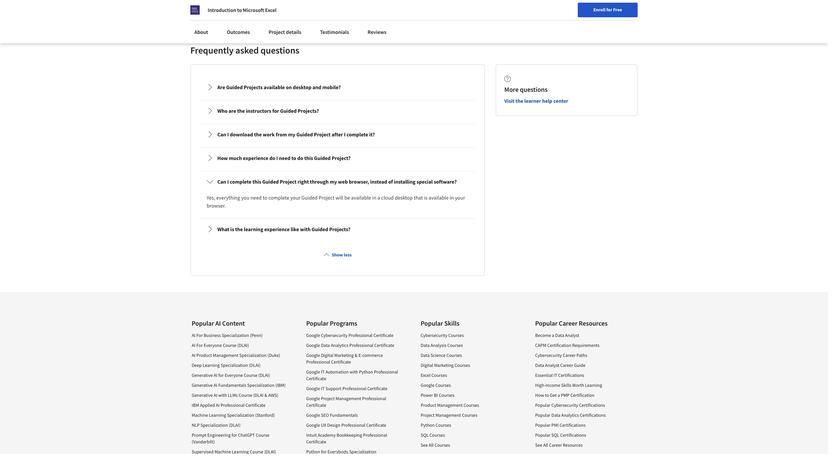 Task type: vqa. For each thing, say whether or not it's contained in the screenshot.
feedback
no



Task type: locate. For each thing, give the bounding box(es) containing it.
0 horizontal spatial need
[[251, 195, 262, 201]]

courses up project management courses
[[464, 403, 479, 409]]

popular cybersecurity certifications
[[535, 403, 605, 409]]

resources inside list
[[563, 443, 583, 449]]

to inside the yes, everything you need to complete your guided project will be available in a cloud desktop that is available in your browser.
[[263, 195, 267, 201]]

0 vertical spatial analytics
[[331, 343, 349, 349]]

2 see from the left
[[535, 443, 543, 449]]

0 vertical spatial need
[[279, 155, 291, 162]]

how inside dropdown button
[[217, 155, 228, 162]]

a left cloud
[[378, 195, 380, 201]]

all for popular skills
[[429, 443, 434, 449]]

1 list item from the left
[[192, 449, 287, 455]]

for inside prompt engineering for chatgpt course (vanderbilt)
[[232, 433, 237, 439]]

available inside "dropdown button"
[[264, 84, 285, 91]]

resources down 'popular sql certifications' link
[[563, 443, 583, 449]]

visit the learner help center
[[505, 98, 568, 104]]

sql down pmi
[[552, 433, 560, 439]]

1 horizontal spatial &
[[355, 353, 358, 359]]

project
[[269, 29, 285, 35], [314, 131, 331, 138], [280, 179, 297, 185], [319, 195, 335, 201], [321, 396, 335, 402], [421, 413, 435, 419]]

details
[[286, 29, 301, 35]]

course inside prompt engineering for chatgpt course (vanderbilt)
[[256, 433, 270, 439]]

resources
[[579, 319, 608, 328], [563, 443, 583, 449]]

1 vertical spatial resources
[[563, 443, 583, 449]]

1 horizontal spatial is
[[424, 195, 428, 201]]

my
[[288, 131, 295, 138], [330, 179, 337, 185]]

that
[[414, 195, 423, 201]]

much
[[229, 155, 242, 162]]

professional down "google it support professional certificate"
[[362, 396, 386, 402]]

1 vertical spatial analyst
[[545, 363, 560, 369]]

popular for popular sql certifications
[[535, 433, 551, 439]]

see all career resources link
[[535, 443, 583, 449]]

resources up requirements
[[579, 319, 608, 328]]

guide
[[574, 363, 586, 369]]

power bi courses
[[421, 393, 455, 399]]

business
[[204, 333, 221, 339]]

0 vertical spatial complete
[[347, 131, 368, 138]]

0 horizontal spatial do
[[269, 155, 275, 162]]

2 in from the left
[[450, 195, 454, 201]]

specialization up the (dlai
[[247, 383, 275, 389]]

1 horizontal spatial sql
[[552, 433, 560, 439]]

ux
[[321, 423, 326, 429]]

list item
[[192, 449, 287, 455], [306, 449, 402, 455]]

it left support
[[321, 386, 325, 392]]

it up income
[[554, 373, 558, 379]]

2 all from the left
[[543, 443, 548, 449]]

it for popular career resources
[[554, 373, 558, 379]]

certification down 'worth'
[[571, 393, 595, 399]]

python
[[359, 369, 373, 375], [421, 423, 435, 429]]

1 vertical spatial python
[[421, 423, 435, 429]]

1 horizontal spatial everyone
[[225, 373, 243, 379]]

professional
[[349, 333, 373, 339], [350, 343, 374, 349], [306, 359, 330, 365], [374, 369, 398, 375], [343, 386, 367, 392], [362, 396, 386, 402], [221, 403, 245, 409], [341, 423, 365, 429], [363, 433, 387, 439]]

google for google it support professional certificate
[[306, 386, 320, 392]]

0 vertical spatial marketing
[[335, 353, 354, 359]]

0 horizontal spatial a
[[378, 195, 380, 201]]

google it support professional certificate
[[306, 386, 388, 392]]

projects? down and
[[298, 108, 319, 114]]

list
[[199, 76, 477, 241], [192, 332, 287, 455], [306, 332, 402, 455], [421, 332, 516, 452], [535, 332, 631, 452]]

everyone up generative ai fundamentals specialization (ibm)
[[225, 373, 243, 379]]

can up everything
[[217, 179, 226, 185]]

need right you
[[251, 195, 262, 201]]

all down 'popular sql certifications' link
[[543, 443, 548, 449]]

2 vertical spatial complete
[[269, 195, 289, 201]]

0 vertical spatial fundamentals
[[218, 383, 246, 389]]

1 vertical spatial generative
[[192, 383, 213, 389]]

certificate inside the google digital marketing & e-commerce professional certificate
[[331, 359, 351, 365]]

0 horizontal spatial analyst
[[545, 363, 560, 369]]

1 vertical spatial with
[[350, 369, 358, 375]]

your down software? at the top of page
[[455, 195, 465, 201]]

generative ai fundamentals specialization (ibm) link
[[192, 383, 286, 389]]

digital up excel courses link
[[421, 363, 433, 369]]

certificate inside intuit academy bookkeeping professional certificate
[[306, 439, 326, 445]]

marketing down data science courses link on the bottom of page
[[434, 363, 454, 369]]

1 horizontal spatial python
[[421, 423, 435, 429]]

popular down 'get'
[[535, 403, 551, 409]]

science
[[431, 353, 446, 359]]

professional for google it support professional certificate
[[343, 386, 367, 392]]

how
[[217, 155, 228, 162], [535, 393, 544, 399]]

2 horizontal spatial a
[[558, 393, 560, 399]]

1 horizontal spatial need
[[279, 155, 291, 162]]

management down google it support professional certificate link
[[336, 396, 361, 402]]

about
[[194, 29, 208, 35]]

google for google seo fundamentals
[[306, 413, 320, 419]]

list for popular career resources
[[535, 332, 631, 452]]

frequently
[[190, 44, 234, 56]]

0 vertical spatial &
[[355, 353, 358, 359]]

professional inside google it automation with python professional certificate
[[374, 369, 398, 375]]

for left free
[[607, 7, 613, 13]]

popular left pmi
[[535, 423, 551, 429]]

what is the learning experience like with guided projects?
[[217, 226, 351, 233]]

can i complete this guided project right through my web browser, instead of installing special software?
[[217, 179, 457, 185]]

career up become a data analyst link
[[559, 319, 578, 328]]

professional inside "google project management professional certificate"
[[362, 396, 386, 402]]

see all career resources
[[535, 443, 583, 449]]

enroll
[[594, 7, 606, 13]]

1 can from the top
[[217, 131, 226, 138]]

0 vertical spatial how
[[217, 155, 228, 162]]

0 horizontal spatial excel
[[265, 7, 277, 13]]

0 horizontal spatial digital
[[321, 353, 334, 359]]

automation
[[326, 369, 349, 375]]

list containing ai for business specialization (penn)
[[192, 332, 287, 455]]

0 horizontal spatial see
[[421, 443, 428, 449]]

certifications for popular sql certifications
[[560, 433, 586, 439]]

0 vertical spatial is
[[424, 195, 428, 201]]

fundamentals up "google ux design professional certificate" link
[[330, 413, 358, 419]]

google for google project management professional certificate
[[306, 396, 320, 402]]

list containing cybersecurity courses
[[421, 332, 516, 452]]

for left chatgpt
[[232, 433, 237, 439]]

guided left project?
[[314, 155, 331, 162]]

skills up pmp
[[561, 383, 572, 389]]

cybersecurity down how to get a pmp certification
[[552, 403, 578, 409]]

(dlai) up ai product management specialization (duke)
[[237, 343, 249, 349]]

high-income skills worth learning link
[[535, 383, 602, 389]]

i right "after"
[[344, 131, 346, 138]]

1 vertical spatial excel
[[421, 373, 431, 379]]

it for popular programs
[[321, 386, 325, 392]]

digital up the automation
[[321, 353, 334, 359]]

on
[[286, 84, 292, 91]]

professional down commerce
[[374, 369, 398, 375]]

0 horizontal spatial all
[[429, 443, 434, 449]]

in down software? at the top of page
[[450, 195, 454, 201]]

& left the e-
[[355, 353, 358, 359]]

cybersecurity courses
[[421, 333, 464, 339]]

cybersecurity career paths link
[[535, 353, 588, 359]]

analytics down popular cybersecurity certifications link
[[562, 413, 579, 419]]

with right like
[[300, 226, 311, 233]]

bi
[[434, 393, 438, 399]]

google for google ux design professional certificate
[[306, 423, 320, 429]]

professional inside intuit academy bookkeeping professional certificate
[[363, 433, 387, 439]]

0 horizontal spatial your
[[290, 195, 301, 201]]

1 horizontal spatial fundamentals
[[330, 413, 358, 419]]

None search field
[[95, 4, 255, 17]]

1 horizontal spatial this
[[304, 155, 313, 162]]

1 horizontal spatial my
[[330, 179, 337, 185]]

1 horizontal spatial excel
[[421, 373, 431, 379]]

1 vertical spatial need
[[251, 195, 262, 201]]

product up deep
[[196, 353, 212, 359]]

it inside google it automation with python professional certificate
[[321, 369, 325, 375]]

0 horizontal spatial in
[[372, 195, 377, 201]]

list containing google cybersecurity professional certificate
[[306, 332, 402, 455]]

list item down prompt engineering for chatgpt course (vanderbilt)
[[192, 449, 287, 455]]

desktop inside are guided projects available on desktop and mobile? "dropdown button"
[[293, 84, 312, 91]]

commerce
[[363, 353, 383, 359]]

professional for google data analytics professional certificate
[[350, 343, 374, 349]]

0 vertical spatial with
[[300, 226, 311, 233]]

courses
[[449, 333, 464, 339], [448, 343, 463, 349], [447, 353, 462, 359], [455, 363, 470, 369], [432, 373, 447, 379], [436, 383, 451, 389], [439, 393, 455, 399], [464, 403, 479, 409], [462, 413, 478, 419], [436, 423, 451, 429], [430, 433, 445, 439], [435, 443, 450, 449]]

professional for google ux design professional certificate
[[341, 423, 365, 429]]

1 horizontal spatial in
[[450, 195, 454, 201]]

can left download
[[217, 131, 226, 138]]

available right be
[[351, 195, 371, 201]]

a right 'get'
[[558, 393, 560, 399]]

list containing become a data analyst
[[535, 332, 631, 452]]

instead
[[370, 179, 387, 185]]

1 horizontal spatial analytics
[[562, 413, 579, 419]]

2 vertical spatial with
[[218, 393, 227, 399]]

like
[[291, 226, 299, 233]]

0 horizontal spatial &
[[265, 393, 267, 399]]

0 vertical spatial digital
[[321, 353, 334, 359]]

1 horizontal spatial questions
[[520, 85, 548, 94]]

i down from
[[276, 155, 278, 162]]

google it automation with python professional certificate
[[306, 369, 398, 382]]

google digital marketing & e-commerce professional certificate
[[306, 353, 383, 365]]

fundamentals
[[218, 383, 246, 389], [330, 413, 358, 419]]

visit the learner help center link
[[505, 98, 568, 104]]

need inside dropdown button
[[279, 155, 291, 162]]

see for popular career resources
[[535, 443, 543, 449]]

0 horizontal spatial marketing
[[335, 353, 354, 359]]

professional inside the google digital marketing & e-commerce professional certificate
[[306, 359, 330, 365]]

1 vertical spatial a
[[552, 333, 555, 339]]

0 vertical spatial for
[[196, 333, 203, 339]]

1 vertical spatial marketing
[[434, 363, 454, 369]]

career down capm certification requirements
[[563, 353, 576, 359]]

prompt
[[192, 433, 206, 439]]

1 horizontal spatial your
[[455, 195, 465, 201]]

ai for business specialization (penn)
[[192, 333, 263, 339]]

professional right bookkeeping
[[363, 433, 387, 439]]

1 vertical spatial learning
[[585, 383, 602, 389]]

2 your from the left
[[455, 195, 465, 201]]

analyst up capm certification requirements link
[[565, 333, 580, 339]]

how down high-
[[535, 393, 544, 399]]

google seo fundamentals
[[306, 413, 358, 419]]

projects? inside dropdown button
[[329, 226, 351, 233]]

for right instructors
[[272, 108, 279, 114]]

specialization down content
[[222, 333, 249, 339]]

0 vertical spatial projects?
[[298, 108, 319, 114]]

1 vertical spatial fundamentals
[[330, 413, 358, 419]]

(dlai) up the (dlai
[[258, 373, 270, 379]]

2 vertical spatial a
[[558, 393, 560, 399]]

courses up power bi courses link
[[436, 383, 451, 389]]

visit
[[505, 98, 515, 104]]

project management courses
[[421, 413, 478, 419]]

popular for popular data analytics certifications
[[535, 413, 551, 419]]

project down support
[[321, 396, 335, 402]]

2 sql from the left
[[552, 433, 560, 439]]

1 vertical spatial can
[[217, 179, 226, 185]]

your down the right
[[290, 195, 301, 201]]

1 horizontal spatial all
[[543, 443, 548, 449]]

google inside google it automation with python professional certificate
[[306, 369, 320, 375]]

0 horizontal spatial how
[[217, 155, 228, 162]]

experience
[[243, 155, 268, 162], [264, 226, 290, 233]]

to right you
[[263, 195, 267, 201]]

what
[[217, 226, 229, 233]]

list for popular skills
[[421, 332, 516, 452]]

popular pmi certifications
[[535, 423, 586, 429]]

product management courses
[[421, 403, 479, 409]]

project up python courses link
[[421, 413, 435, 419]]

popular for popular pmi certifications
[[535, 423, 551, 429]]

be
[[345, 195, 350, 201]]

1 horizontal spatial projects?
[[329, 226, 351, 233]]

capm certification requirements link
[[535, 343, 600, 349]]

fundamentals for seo
[[330, 413, 358, 419]]

0 horizontal spatial list item
[[192, 449, 287, 455]]

professional down 'google it automation with python professional certificate' link
[[343, 386, 367, 392]]

ibm applied ai professional certificate
[[192, 403, 266, 409]]

to inside dropdown button
[[292, 155, 296, 162]]

guided inside the can i download the work from my guided project after i complete it? dropdown button
[[297, 131, 313, 138]]

1 vertical spatial analytics
[[562, 413, 579, 419]]

cloud
[[381, 195, 394, 201]]

analytics up the google digital marketing & e-commerce professional certificate
[[331, 343, 349, 349]]

1 horizontal spatial how
[[535, 393, 544, 399]]

0 horizontal spatial skills
[[445, 319, 460, 328]]

certificate
[[374, 333, 394, 339], [374, 343, 394, 349], [331, 359, 351, 365], [306, 376, 326, 382], [368, 386, 388, 392], [246, 403, 266, 409], [306, 403, 326, 409], [366, 423, 386, 429], [306, 439, 326, 445]]

professional for intuit academy bookkeeping professional certificate
[[363, 433, 387, 439]]

certificate for google ux design professional certificate
[[366, 423, 386, 429]]

0 horizontal spatial desktop
[[293, 84, 312, 91]]

to left 'get'
[[545, 393, 549, 399]]

1 all from the left
[[429, 443, 434, 449]]

2 can from the top
[[217, 179, 226, 185]]

list for popular ai content
[[192, 332, 287, 455]]

google courses link
[[421, 383, 451, 389]]

my left web
[[330, 179, 337, 185]]

how to get a pmp certification link
[[535, 393, 595, 399]]

projects? up show less
[[329, 226, 351, 233]]

in left cloud
[[372, 195, 377, 201]]

i
[[227, 131, 229, 138], [344, 131, 346, 138], [276, 155, 278, 162], [227, 179, 229, 185]]

google inside "google project management professional certificate"
[[306, 396, 320, 402]]

deep learning specialization (dlai) link
[[192, 363, 261, 369]]

capm
[[535, 343, 547, 349]]

google seo fundamentals link
[[306, 413, 358, 419]]

1 for from the top
[[196, 333, 203, 339]]

professional up the automation
[[306, 359, 330, 365]]

certificate inside "google project management professional certificate"
[[306, 403, 326, 409]]

cybersecurity down the capm
[[535, 353, 562, 359]]

0 horizontal spatial available
[[264, 84, 285, 91]]

for for business
[[196, 333, 203, 339]]

0 vertical spatial desktop
[[293, 84, 312, 91]]

capm certification requirements
[[535, 343, 600, 349]]

footer containing popular ai content
[[0, 292, 828, 455]]

1 horizontal spatial complete
[[269, 195, 289, 201]]

0 vertical spatial a
[[378, 195, 380, 201]]

certification up cybersecurity career paths "link"
[[548, 343, 572, 349]]

desktop
[[293, 84, 312, 91], [395, 195, 413, 201]]

0 horizontal spatial this
[[253, 179, 261, 185]]

data left analysis
[[421, 343, 430, 349]]

popular for popular skills
[[421, 319, 443, 328]]

see down sql courses link
[[421, 443, 428, 449]]

2 for from the top
[[196, 343, 203, 349]]

google courses
[[421, 383, 451, 389]]

(dlai) down machine learning specialization (stanford) link
[[229, 423, 241, 429]]

testimonials
[[320, 29, 349, 35]]

coursera project network image
[[190, 5, 200, 15]]

is inside the yes, everything you need to complete your guided project will be available in a cloud desktop that is available in your browser.
[[424, 195, 428, 201]]

1 vertical spatial product
[[421, 403, 436, 409]]

is
[[424, 195, 428, 201], [230, 226, 234, 233]]

outcomes link
[[223, 25, 254, 39]]

footer
[[0, 292, 828, 455]]

can i complete this guided project right through my web browser, instead of installing special software? button
[[201, 173, 474, 191]]

3 generative from the top
[[192, 393, 213, 399]]

i inside "how much experience do i need to do this guided project?" dropdown button
[[276, 155, 278, 162]]

0 horizontal spatial with
[[218, 393, 227, 399]]

1 horizontal spatial see
[[535, 443, 543, 449]]

popular programs
[[306, 319, 357, 328]]

1 your from the left
[[290, 195, 301, 201]]

0 horizontal spatial python
[[359, 369, 373, 375]]

2 do from the left
[[297, 155, 303, 162]]

&
[[355, 353, 358, 359], [265, 393, 267, 399]]

desktop left that
[[395, 195, 413, 201]]

for
[[607, 7, 613, 13], [272, 108, 279, 114], [218, 373, 224, 379], [232, 433, 237, 439]]

see for popular skills
[[421, 443, 428, 449]]

0 horizontal spatial is
[[230, 226, 234, 233]]

2 generative from the top
[[192, 383, 213, 389]]

certifications for popular cybersecurity certifications
[[579, 403, 605, 409]]

& left aws)
[[265, 393, 267, 399]]

analytics
[[331, 343, 349, 349], [562, 413, 579, 419]]

1 generative from the top
[[192, 373, 213, 379]]

guided inside "how much experience do i need to do this guided project?" dropdown button
[[314, 155, 331, 162]]

1 see from the left
[[421, 443, 428, 449]]

data left science
[[421, 353, 430, 359]]

projects
[[244, 84, 263, 91]]

certifications up high-income skills worth learning link
[[559, 373, 584, 379]]

with left llms
[[218, 393, 227, 399]]

intuit academy bookkeeping professional certificate
[[306, 433, 387, 445]]

about link
[[190, 25, 212, 39]]

machine
[[192, 413, 208, 419]]

a right become
[[552, 333, 555, 339]]

course down generative ai fundamentals specialization (ibm)
[[239, 393, 252, 399]]

cybersecurity
[[321, 333, 348, 339], [421, 333, 448, 339], [535, 353, 562, 359], [552, 403, 578, 409]]

0 vertical spatial experience
[[243, 155, 268, 162]]

courses down python courses link
[[430, 433, 445, 439]]

popular data analytics certifications link
[[535, 413, 606, 419]]

data
[[555, 333, 564, 339], [321, 343, 330, 349], [421, 343, 430, 349], [421, 353, 430, 359], [535, 363, 544, 369], [552, 413, 561, 419]]

& inside the google digital marketing & e-commerce professional certificate
[[355, 353, 358, 359]]

analytics for professional
[[331, 343, 349, 349]]

need down from
[[279, 155, 291, 162]]

guided down the how much experience do i need to do this guided project?
[[262, 179, 279, 185]]

0 vertical spatial can
[[217, 131, 226, 138]]

learning up nlp specialization (dlai)
[[209, 413, 226, 419]]

0 vertical spatial generative
[[192, 373, 213, 379]]

popular up cybersecurity courses link
[[421, 319, 443, 328]]

how for how to get a pmp certification
[[535, 393, 544, 399]]

intuit
[[306, 433, 317, 439]]

1 horizontal spatial with
[[300, 226, 311, 233]]

generative for generative ai with llms course (dlai & aws)
[[192, 393, 213, 399]]

1 vertical spatial is
[[230, 226, 234, 233]]

0 horizontal spatial sql
[[421, 433, 429, 439]]

1 horizontal spatial product
[[421, 403, 436, 409]]

a inside the yes, everything you need to complete your guided project will be available in a cloud desktop that is available in your browser.
[[378, 195, 380, 201]]

0 vertical spatial learning
[[203, 363, 220, 369]]

for inside "dropdown button"
[[272, 108, 279, 114]]

available left on
[[264, 84, 285, 91]]

data up essential
[[535, 363, 544, 369]]

see down 'popular sql certifications' link
[[535, 443, 543, 449]]

python inside google it automation with python professional certificate
[[359, 369, 373, 375]]

and
[[313, 84, 321, 91]]

1 horizontal spatial digital
[[421, 363, 433, 369]]

1 vertical spatial experience
[[264, 226, 290, 233]]

google inside the google digital marketing & e-commerce professional certificate
[[306, 353, 320, 359]]

professional for google project management professional certificate
[[362, 396, 386, 402]]

for up deep
[[196, 343, 203, 349]]

certifications down popular data analytics certifications
[[560, 423, 586, 429]]

certifications up popular data analytics certifications link
[[579, 403, 605, 409]]

list item down intuit academy bookkeeping professional certificate link
[[306, 449, 402, 455]]

nlp
[[192, 423, 200, 429]]

guided down on
[[280, 108, 297, 114]]

0 horizontal spatial fundamentals
[[218, 383, 246, 389]]

to
[[237, 7, 242, 13], [292, 155, 296, 162], [263, 195, 267, 201], [545, 393, 549, 399]]

1 vertical spatial for
[[196, 343, 203, 349]]

courses up product management courses link
[[439, 393, 455, 399]]

learning right 'worth'
[[585, 383, 602, 389]]



Task type: describe. For each thing, give the bounding box(es) containing it.
management inside "google project management professional certificate"
[[336, 396, 361, 402]]

how to get a pmp certification
[[535, 393, 595, 399]]

2 horizontal spatial complete
[[347, 131, 368, 138]]

courses up digital marketing courses link
[[447, 353, 462, 359]]

guided inside are guided projects available on desktop and mobile? "dropdown button"
[[226, 84, 243, 91]]

google for google courses
[[421, 383, 435, 389]]

it?
[[369, 131, 375, 138]]

programs
[[330, 319, 357, 328]]

certificate for ibm applied ai professional certificate
[[246, 403, 266, 409]]

courses down sql courses link
[[435, 443, 450, 449]]

certificate for google data analytics professional certificate
[[374, 343, 394, 349]]

are guided projects available on desktop and mobile? button
[[201, 78, 474, 97]]

generative for generative ai for everyone course (dlai)
[[192, 373, 213, 379]]

1 vertical spatial my
[[330, 179, 337, 185]]

data science courses
[[421, 353, 462, 359]]

data analysis courses link
[[421, 343, 463, 349]]

download
[[230, 131, 253, 138]]

become
[[535, 333, 551, 339]]

prompt engineering for chatgpt course (vanderbilt)
[[192, 433, 270, 445]]

work
[[263, 131, 275, 138]]

with inside dropdown button
[[300, 226, 311, 233]]

0 vertical spatial my
[[288, 131, 295, 138]]

everything
[[216, 195, 240, 201]]

(dlai) down "ai product management specialization (duke)" link
[[249, 363, 261, 369]]

courses up the google courses 'link'
[[432, 373, 447, 379]]

list containing are guided projects available on desktop and mobile?
[[199, 76, 477, 241]]

fundamentals for ai
[[218, 383, 246, 389]]

project left "after"
[[314, 131, 331, 138]]

marketing inside the google digital marketing & e-commerce professional certificate
[[335, 353, 354, 359]]

(dlai
[[253, 393, 264, 399]]

google for google data analytics professional certificate
[[306, 343, 320, 349]]

can for can i complete this guided project right through my web browser, instead of installing special software?
[[217, 179, 226, 185]]

how for how much experience do i need to do this guided project?
[[217, 155, 228, 162]]

google data analytics professional certificate
[[306, 343, 394, 349]]

project left the right
[[280, 179, 297, 185]]

the inside "dropdown button"
[[237, 108, 245, 114]]

installing
[[394, 179, 416, 185]]

browser,
[[349, 179, 369, 185]]

browser.
[[207, 203, 226, 209]]

reviews link
[[364, 25, 391, 39]]

specialization down ibm applied ai professional certificate
[[227, 413, 254, 419]]

what is the learning experience like with guided projects? button
[[201, 220, 474, 239]]

all for popular career resources
[[543, 443, 548, 449]]

nlp specialization (dlai) link
[[192, 423, 241, 429]]

2 horizontal spatial available
[[429, 195, 449, 201]]

for for everyone
[[196, 343, 203, 349]]

management down product management courses
[[436, 413, 461, 419]]

excel courses
[[421, 373, 447, 379]]

popular cybersecurity certifications link
[[535, 403, 605, 409]]

0 horizontal spatial product
[[196, 353, 212, 359]]

0 vertical spatial resources
[[579, 319, 608, 328]]

list for popular programs
[[306, 332, 402, 455]]

mobile?
[[322, 84, 341, 91]]

analytics for certifications
[[562, 413, 579, 419]]

learning for deep learning specialization (dlai)
[[203, 363, 220, 369]]

cybersecurity up analysis
[[421, 333, 448, 339]]

popular sql certifications
[[535, 433, 586, 439]]

data analyst career guide
[[535, 363, 586, 369]]

data down popular programs
[[321, 343, 330, 349]]

1 vertical spatial digital
[[421, 363, 433, 369]]

popular for popular programs
[[306, 319, 329, 328]]

1 horizontal spatial skills
[[561, 383, 572, 389]]

prompt engineering for chatgpt course (vanderbilt) link
[[192, 433, 270, 445]]

google for google it automation with python professional certificate
[[306, 369, 320, 375]]

1 vertical spatial certification
[[571, 393, 595, 399]]

course for llms
[[239, 393, 252, 399]]

0 vertical spatial excel
[[265, 7, 277, 13]]

guided inside who are the instructors for guided projects? "dropdown button"
[[280, 108, 297, 114]]

1 horizontal spatial a
[[552, 333, 555, 339]]

ai for everyone course (dlai) link
[[192, 343, 249, 349]]

google for google cybersecurity professional certificate
[[306, 333, 320, 339]]

free
[[613, 7, 622, 13]]

cybersecurity down popular programs
[[321, 333, 348, 339]]

more
[[505, 85, 519, 94]]

income
[[546, 383, 560, 389]]

google it support professional certificate link
[[306, 386, 388, 392]]

specialization up engineering
[[201, 423, 228, 429]]

popular for popular career resources
[[535, 319, 558, 328]]

projects? inside "dropdown button"
[[298, 108, 319, 114]]

become a data analyst
[[535, 333, 580, 339]]

to left microsoft
[[237, 7, 242, 13]]

desktop inside the yes, everything you need to complete your guided project will be available in a cloud desktop that is available in your browser.
[[395, 195, 413, 201]]

see all courses link
[[421, 443, 450, 449]]

bookkeeping
[[337, 433, 362, 439]]

is inside dropdown button
[[230, 226, 234, 233]]

asked
[[236, 44, 259, 56]]

power
[[421, 393, 433, 399]]

digital inside the google digital marketing & e-commerce professional certificate
[[321, 353, 334, 359]]

high-income skills worth learning
[[535, 383, 602, 389]]

1 horizontal spatial analyst
[[565, 333, 580, 339]]

1 sql from the left
[[421, 433, 429, 439]]

project left details
[[269, 29, 285, 35]]

courses down data science courses link on the bottom of page
[[455, 363, 470, 369]]

courses down cybersecurity courses link
[[448, 343, 463, 349]]

certificate inside google it automation with python professional certificate
[[306, 376, 326, 382]]

1 vertical spatial everyone
[[225, 373, 243, 379]]

will
[[336, 195, 344, 201]]

frequently asked questions
[[190, 44, 300, 56]]

popular for popular ai content
[[192, 319, 214, 328]]

the left learning
[[235, 226, 243, 233]]

career down 'popular sql certifications' link
[[549, 443, 562, 449]]

guided inside the yes, everything you need to complete your guided project will be available in a cloud desktop that is available in your browser.
[[302, 195, 318, 201]]

for down deep learning specialization (dlai) link
[[218, 373, 224, 379]]

google for google digital marketing & e-commerce professional certificate
[[306, 353, 320, 359]]

who are the instructors for guided projects? button
[[201, 102, 474, 120]]

cybersecurity career paths
[[535, 353, 588, 359]]

become a data analyst link
[[535, 333, 580, 339]]

introduction
[[208, 7, 236, 13]]

support
[[326, 386, 342, 392]]

pmi
[[552, 423, 559, 429]]

specialization down (penn)
[[239, 353, 267, 359]]

special
[[417, 179, 433, 185]]

yes,
[[207, 195, 215, 201]]

career down cybersecurity career paths
[[561, 363, 573, 369]]

can i download the work from my guided project after i complete it?
[[217, 131, 375, 138]]

2 list item from the left
[[306, 449, 402, 455]]

learning for machine learning specialization (stanford)
[[209, 413, 226, 419]]

professional for ibm applied ai professional certificate
[[221, 403, 245, 409]]

intuit academy bookkeeping professional certificate link
[[306, 433, 387, 445]]

1 do from the left
[[269, 155, 275, 162]]

1 vertical spatial this
[[253, 179, 261, 185]]

course for chatgpt
[[256, 433, 270, 439]]

google cybersecurity professional certificate
[[306, 333, 394, 339]]

guided inside can i complete this guided project right through my web browser, instead of installing special software? dropdown button
[[262, 179, 279, 185]]

(vanderbilt)
[[192, 439, 215, 445]]

courses down project management courses link
[[436, 423, 451, 429]]

google ux design professional certificate
[[306, 423, 386, 429]]

courses up data analysis courses link
[[449, 333, 464, 339]]

course down ai for business specialization (penn) link
[[223, 343, 236, 349]]

worth
[[573, 383, 585, 389]]

project inside "google project management professional certificate"
[[321, 396, 335, 402]]

after
[[332, 131, 343, 138]]

can for can i download the work from my guided project after i complete it?
[[217, 131, 226, 138]]

0 vertical spatial skills
[[445, 319, 460, 328]]

popular pmi certifications link
[[535, 423, 586, 429]]

reviews
[[368, 29, 387, 35]]

ibm applied ai professional certificate link
[[192, 403, 266, 409]]

data up capm certification requirements link
[[555, 333, 564, 339]]

aws)
[[268, 393, 278, 399]]

course for everyone
[[244, 373, 258, 379]]

paths
[[577, 353, 588, 359]]

courses down product management courses
[[462, 413, 478, 419]]

certifications for essential it certifications
[[559, 373, 584, 379]]

more questions
[[505, 85, 548, 94]]

generative for generative ai fundamentals specialization (ibm)
[[192, 383, 213, 389]]

enroll for free button
[[578, 3, 638, 17]]

who are the instructors for guided projects?
[[217, 108, 319, 114]]

show less
[[332, 252, 352, 258]]

popular skills
[[421, 319, 460, 328]]

certifications down popular cybersecurity certifications link
[[580, 413, 606, 419]]

specialization down "ai product management specialization (duke)" link
[[221, 363, 248, 369]]

popular data analytics certifications
[[535, 413, 606, 419]]

certificate for google project management professional certificate
[[306, 403, 326, 409]]

1 in from the left
[[372, 195, 377, 201]]

management up deep learning specialization (dlai)
[[213, 353, 238, 359]]

from
[[276, 131, 287, 138]]

(duke)
[[268, 353, 280, 359]]

certificate for google it support professional certificate
[[368, 386, 388, 392]]

product management courses link
[[421, 403, 479, 409]]

popular ai content
[[192, 319, 245, 328]]

content
[[222, 319, 245, 328]]

0 vertical spatial certification
[[548, 343, 572, 349]]

generative ai with llms course (dlai & aws) link
[[192, 393, 278, 399]]

certificate for intuit academy bookkeeping professional certificate
[[306, 439, 326, 445]]

nlp specialization (dlai)
[[192, 423, 241, 429]]

outcomes
[[227, 29, 250, 35]]

0 horizontal spatial everyone
[[204, 343, 222, 349]]

0 vertical spatial this
[[304, 155, 313, 162]]

of
[[388, 179, 393, 185]]

1 vertical spatial complete
[[230, 179, 252, 185]]

0 vertical spatial questions
[[261, 44, 300, 56]]

through
[[310, 179, 329, 185]]

for inside button
[[607, 7, 613, 13]]

i inside can i complete this guided project right through my web browser, instead of installing special software? dropdown button
[[227, 179, 229, 185]]

show
[[332, 252, 343, 258]]

1 vertical spatial questions
[[520, 85, 548, 94]]

testimonials link
[[316, 25, 353, 39]]

1 horizontal spatial available
[[351, 195, 371, 201]]

certifications for popular pmi certifications
[[560, 423, 586, 429]]

essential it certifications link
[[535, 373, 584, 379]]

right
[[298, 179, 309, 185]]

the right visit
[[516, 98, 523, 104]]

management up project management courses link
[[437, 403, 463, 409]]

help
[[542, 98, 553, 104]]

need inside the yes, everything you need to complete your guided project will be available in a cloud desktop that is available in your browser.
[[251, 195, 262, 201]]

generative ai with llms course (dlai & aws)
[[192, 393, 278, 399]]

data up pmi
[[552, 413, 561, 419]]

sql courses link
[[421, 433, 445, 439]]

the left work
[[254, 131, 262, 138]]

google project management professional certificate
[[306, 396, 386, 409]]

1 vertical spatial &
[[265, 393, 267, 399]]

project inside the yes, everything you need to complete your guided project will be available in a cloud desktop that is available in your browser.
[[319, 195, 335, 201]]

machine learning specialization (stanford) link
[[192, 413, 275, 419]]

guided inside what is the learning experience like with guided projects? dropdown button
[[312, 226, 328, 233]]

instructors
[[246, 108, 271, 114]]

popular for popular cybersecurity certifications
[[535, 403, 551, 409]]

with inside google it automation with python professional certificate
[[350, 369, 358, 375]]

google it automation with python professional certificate link
[[306, 369, 398, 382]]

i left download
[[227, 131, 229, 138]]

professional up google data analytics professional certificate link
[[349, 333, 373, 339]]

1 horizontal spatial marketing
[[434, 363, 454, 369]]

complete inside the yes, everything you need to complete your guided project will be available in a cloud desktop that is available in your browser.
[[269, 195, 289, 201]]



